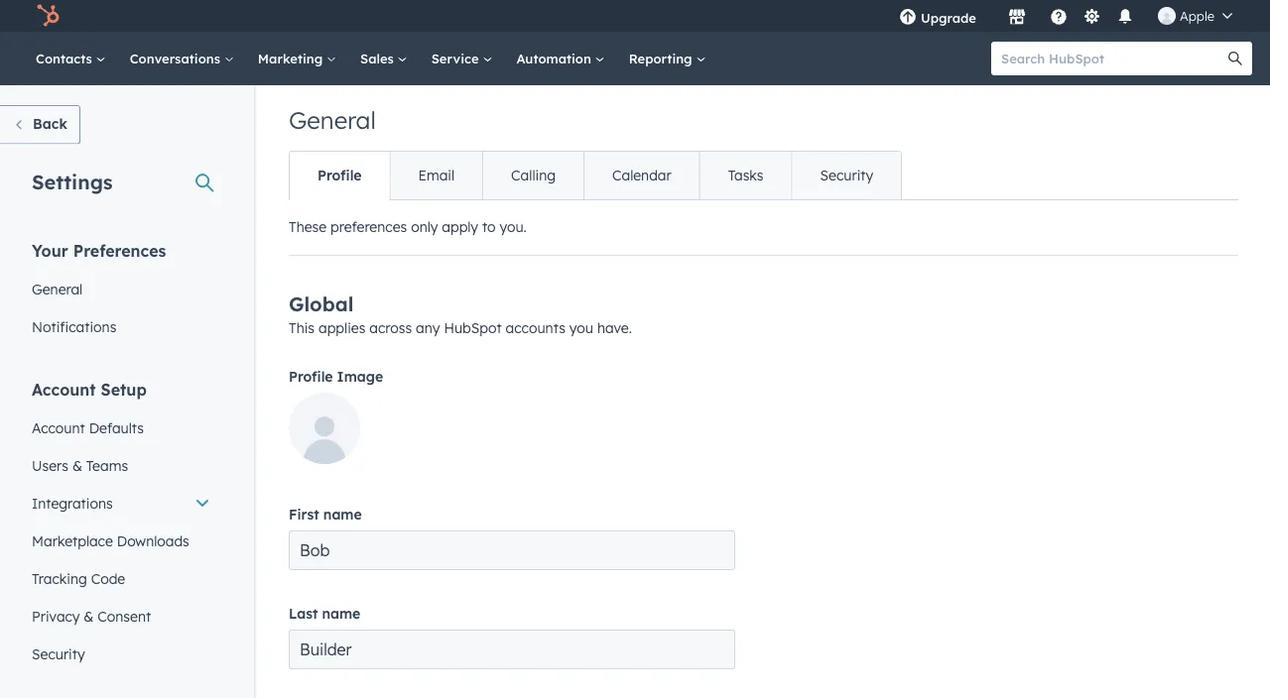 Task type: vqa. For each thing, say whether or not it's contained in the screenshot.
Teams
yes



Task type: locate. For each thing, give the bounding box(es) containing it.
& inside privacy & consent link
[[84, 608, 94, 625]]

search image
[[1229, 52, 1243, 66]]

preferences
[[73, 241, 166, 261]]

profile up preferences
[[318, 167, 362, 184]]

1 horizontal spatial general
[[289, 105, 376, 135]]

any
[[416, 320, 440, 337]]

profile left image
[[289, 368, 333, 386]]

1 vertical spatial name
[[322, 605, 361, 623]]

last
[[289, 605, 318, 623]]

marketplace downloads link
[[20, 523, 222, 560]]

security link
[[792, 152, 901, 199], [20, 636, 222, 673]]

users & teams
[[32, 457, 128, 474]]

account up users
[[32, 419, 85, 437]]

0 vertical spatial profile
[[318, 167, 362, 184]]

1 horizontal spatial security link
[[792, 152, 901, 199]]

profile
[[318, 167, 362, 184], [289, 368, 333, 386]]

account defaults
[[32, 419, 144, 437]]

Search HubSpot search field
[[992, 42, 1235, 75]]

settings image
[[1083, 8, 1101, 26]]

& inside users & teams link
[[72, 457, 82, 474]]

consent
[[98, 608, 151, 625]]

2 account from the top
[[32, 419, 85, 437]]

0 vertical spatial &
[[72, 457, 82, 474]]

0 vertical spatial account
[[32, 380, 96, 399]]

profile image
[[289, 368, 383, 386]]

hubspot
[[444, 320, 502, 337]]

reporting
[[629, 50, 696, 66]]

0 horizontal spatial security
[[32, 646, 85, 663]]

menu
[[885, 0, 1247, 32]]

help image
[[1050, 9, 1068, 27]]

marketing link
[[246, 32, 348, 85]]

1 vertical spatial account
[[32, 419, 85, 437]]

image
[[337, 368, 383, 386]]

users & teams link
[[20, 447, 222, 485]]

account for account defaults
[[32, 419, 85, 437]]

name for first name
[[323, 506, 362, 524]]

& right "privacy"
[[84, 608, 94, 625]]

1 account from the top
[[32, 380, 96, 399]]

marketplace downloads
[[32, 532, 189, 550]]

back link
[[0, 105, 80, 144]]

settings link
[[1080, 5, 1105, 26]]

conversations link
[[118, 32, 246, 85]]

back
[[33, 115, 67, 132]]

general inside the your preferences element
[[32, 280, 83, 298]]

apple button
[[1146, 0, 1245, 32]]

name right first
[[323, 506, 362, 524]]

0 horizontal spatial general
[[32, 280, 83, 298]]

you
[[569, 320, 593, 337]]

1 horizontal spatial &
[[84, 608, 94, 625]]

setup
[[101, 380, 147, 399]]

tracking code link
[[20, 560, 222, 598]]

First name text field
[[289, 531, 735, 571]]

&
[[72, 457, 82, 474], [84, 608, 94, 625]]

1 vertical spatial general
[[32, 280, 83, 298]]

1 vertical spatial security
[[32, 646, 85, 663]]

global
[[289, 292, 354, 317]]

1 vertical spatial &
[[84, 608, 94, 625]]

security
[[820, 167, 874, 184], [32, 646, 85, 663]]

1 horizontal spatial security
[[820, 167, 874, 184]]

first
[[289, 506, 319, 524]]

apply
[[442, 218, 478, 236]]

service
[[431, 50, 483, 66]]

account up account defaults
[[32, 380, 96, 399]]

0 horizontal spatial &
[[72, 457, 82, 474]]

automation
[[517, 50, 595, 66]]

conversations
[[130, 50, 224, 66]]

tracking code
[[32, 570, 125, 588]]

name
[[323, 506, 362, 524], [322, 605, 361, 623]]

tasks link
[[699, 152, 792, 199]]

these preferences only apply to you.
[[289, 218, 527, 236]]

your
[[32, 241, 68, 261]]

email link
[[390, 152, 482, 199]]

calendar
[[612, 167, 672, 184]]

calendar link
[[584, 152, 699, 199]]

1 vertical spatial security link
[[20, 636, 222, 673]]

account
[[32, 380, 96, 399], [32, 419, 85, 437]]

& for privacy
[[84, 608, 94, 625]]

0 horizontal spatial security link
[[20, 636, 222, 673]]

navigation
[[289, 151, 902, 200]]

service link
[[419, 32, 505, 85]]

general
[[289, 105, 376, 135], [32, 280, 83, 298]]

1 vertical spatial profile
[[289, 368, 333, 386]]

across
[[370, 320, 412, 337]]

account setup element
[[20, 379, 222, 673]]

your preferences element
[[20, 240, 222, 346]]

general up profile link
[[289, 105, 376, 135]]

& right users
[[72, 457, 82, 474]]

account setup
[[32, 380, 147, 399]]

menu item
[[990, 0, 994, 32]]

name for last name
[[322, 605, 361, 623]]

tracking
[[32, 570, 87, 588]]

search button
[[1219, 42, 1253, 75]]

integrations
[[32, 495, 113, 512]]

bob builder image
[[1158, 7, 1176, 25]]

users
[[32, 457, 68, 474]]

0 vertical spatial name
[[323, 506, 362, 524]]

general down your
[[32, 280, 83, 298]]

these
[[289, 218, 327, 236]]

preferences
[[331, 218, 407, 236]]

name right the last
[[322, 605, 361, 623]]



Task type: describe. For each thing, give the bounding box(es) containing it.
sales
[[360, 50, 398, 66]]

contacts
[[36, 50, 96, 66]]

integrations button
[[20, 485, 222, 523]]

general link
[[20, 270, 222, 308]]

account defaults link
[[20, 409, 222, 447]]

notifications image
[[1117, 9, 1134, 27]]

first name
[[289, 506, 362, 524]]

navigation containing profile
[[289, 151, 902, 200]]

sales link
[[348, 32, 419, 85]]

only
[[411, 218, 438, 236]]

to
[[482, 218, 496, 236]]

marketing
[[258, 50, 327, 66]]

marketplaces image
[[1008, 9, 1026, 27]]

code
[[91, 570, 125, 588]]

tasks
[[728, 167, 764, 184]]

contacts link
[[24, 32, 118, 85]]

upgrade
[[921, 9, 977, 26]]

accounts
[[506, 320, 566, 337]]

privacy
[[32, 608, 80, 625]]

email
[[418, 167, 455, 184]]

Last name text field
[[289, 630, 735, 670]]

you.
[[500, 218, 527, 236]]

profile for profile image
[[289, 368, 333, 386]]

your preferences
[[32, 241, 166, 261]]

have.
[[597, 320, 632, 337]]

hubspot image
[[36, 4, 60, 28]]

last name
[[289, 605, 361, 623]]

0 vertical spatial security link
[[792, 152, 901, 199]]

settings
[[32, 169, 113, 194]]

notifications
[[32, 318, 117, 335]]

global this applies across any hubspot accounts you have.
[[289, 292, 632, 337]]

apple
[[1180, 7, 1215, 24]]

menu containing apple
[[885, 0, 1247, 32]]

0 vertical spatial general
[[289, 105, 376, 135]]

defaults
[[89, 419, 144, 437]]

hubspot link
[[24, 4, 74, 28]]

notifications link
[[20, 308, 222, 346]]

account for account setup
[[32, 380, 96, 399]]

notifications button
[[1109, 0, 1142, 32]]

edit button
[[289, 393, 360, 471]]

privacy & consent
[[32, 608, 151, 625]]

calling link
[[482, 152, 584, 199]]

upgrade image
[[899, 9, 917, 27]]

this
[[289, 320, 315, 337]]

profile for profile
[[318, 167, 362, 184]]

privacy & consent link
[[20, 598, 222, 636]]

reporting link
[[617, 32, 718, 85]]

applies
[[319, 320, 366, 337]]

teams
[[86, 457, 128, 474]]

help button
[[1042, 0, 1076, 32]]

marketplaces button
[[996, 0, 1038, 32]]

marketplace
[[32, 532, 113, 550]]

calling
[[511, 167, 556, 184]]

automation link
[[505, 32, 617, 85]]

0 vertical spatial security
[[820, 167, 874, 184]]

security inside account setup element
[[32, 646, 85, 663]]

downloads
[[117, 532, 189, 550]]

profile link
[[290, 152, 390, 199]]

& for users
[[72, 457, 82, 474]]



